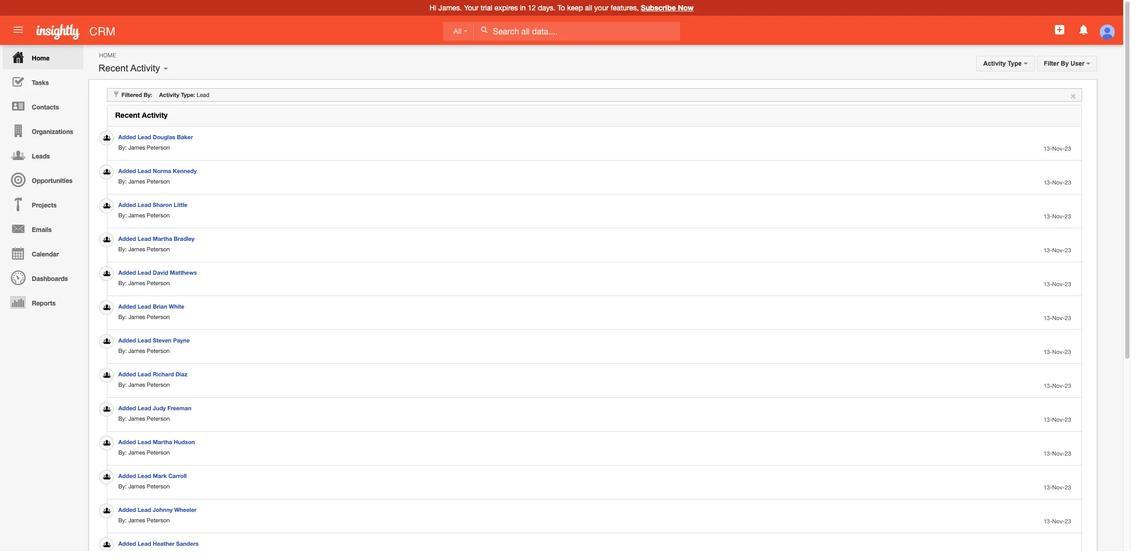 Task type: describe. For each thing, give the bounding box(es) containing it.
×
[[1070, 89, 1077, 101]]

james for added lead brian white
[[128, 314, 145, 320]]

by: right filtered
[[144, 91, 152, 98]]

lead for added lead steven payne
[[138, 337, 151, 344]]

lead for added lead judy freeman
[[138, 405, 151, 411]]

filter
[[1044, 60, 1059, 67]]

dashboards link
[[3, 265, 83, 290]]

13-nov-23 for hudson
[[1044, 450, 1071, 457]]

white
[[169, 303, 184, 310]]

emails link
[[3, 216, 83, 241]]

recent activity button
[[95, 60, 164, 76]]

filter by user
[[1044, 60, 1086, 67]]

nov- for baker
[[1052, 145, 1065, 152]]

opportunities link
[[3, 167, 83, 192]]

tasks link
[[3, 69, 83, 94]]

peterson for bradley
[[147, 246, 170, 252]]

lead image for added lead mark carroll
[[103, 473, 111, 482]]

type
[[1008, 60, 1022, 67]]

contacts
[[32, 103, 59, 111]]

1 vertical spatial recent
[[115, 111, 140, 119]]

lead for added lead richard diaz
[[138, 371, 151, 377]]

added lead judy freeman link
[[118, 405, 191, 411]]

james for added lead judy freeman
[[128, 416, 145, 422]]

added lead richard diaz by: james peterson
[[118, 371, 188, 388]]

recent activity inside button
[[99, 63, 160, 74]]

13- for added lead mark carroll
[[1044, 484, 1052, 491]]

sharon
[[153, 201, 172, 208]]

activity up added lead douglas baker link
[[142, 111, 168, 119]]

added lead martha bradley by: james peterson
[[118, 235, 195, 252]]

all link
[[443, 22, 475, 41]]

13-nov-23 for baker
[[1044, 145, 1071, 152]]

added lead sharon little by: james peterson
[[118, 201, 187, 218]]

nov- for hudson
[[1052, 450, 1065, 457]]

tasks
[[32, 79, 49, 87]]

crm
[[89, 25, 115, 38]]

lead image for added lead richard diaz
[[103, 372, 111, 380]]

lead image for added lead judy freeman
[[103, 406, 111, 414]]

type:
[[181, 91, 195, 98]]

13- for added lead sharon little
[[1044, 213, 1052, 219]]

added lead norma kennedy link
[[118, 167, 197, 174]]

calendar link
[[3, 241, 83, 265]]

13- for added lead david matthews
[[1044, 281, 1052, 287]]

peterson for little
[[147, 212, 170, 218]]

23 for little
[[1065, 213, 1071, 219]]

james for added lead richard diaz
[[128, 382, 145, 388]]

added lead norma kennedy by: james peterson
[[118, 167, 197, 185]]

nov- for freeman
[[1052, 417, 1065, 423]]

lead for added lead douglas baker
[[138, 133, 151, 140]]

13-nov-23 for payne
[[1044, 349, 1071, 355]]

lead for added lead norma kennedy
[[138, 167, 151, 174]]

23 for payne
[[1065, 349, 1071, 355]]

by: for added lead mark carroll
[[118, 483, 127, 490]]

douglas
[[153, 133, 175, 140]]

nov- for little
[[1052, 213, 1065, 219]]

added for added lead judy freeman
[[118, 405, 136, 411]]

13- for added lead johnny wheeler
[[1044, 518, 1052, 524]]

contacts link
[[3, 94, 83, 118]]

reports
[[32, 299, 56, 307]]

23 for hudson
[[1065, 450, 1071, 457]]

added for added lead david matthews
[[118, 269, 136, 276]]

calendar
[[32, 250, 59, 258]]

lead image for added lead norma kennedy
[[103, 168, 111, 177]]

added lead judy freeman by: james peterson
[[118, 405, 191, 422]]

nov- for wheeler
[[1052, 518, 1065, 524]]

23 for carroll
[[1065, 484, 1071, 491]]

13-nov-23 for little
[[1044, 213, 1071, 219]]

navigation containing home
[[0, 45, 83, 314]]

norma
[[153, 167, 171, 174]]

baker
[[177, 133, 193, 140]]

projects link
[[3, 192, 83, 216]]

13-nov-23 for diaz
[[1044, 383, 1071, 389]]

kennedy
[[173, 167, 197, 174]]

added lead mark carroll by: james peterson
[[118, 472, 187, 490]]

added lead steven payne by: james peterson
[[118, 337, 190, 354]]

trial
[[481, 4, 493, 12]]

peterson for wheeler
[[147, 517, 170, 523]]

peterson for payne
[[147, 348, 170, 354]]

hi james. your trial expires in 12 days. to keep all your features, subscribe now
[[430, 3, 694, 12]]

13-nov-23 for white
[[1044, 315, 1071, 321]]

23 for baker
[[1065, 145, 1071, 152]]

13-nov-23 for freeman
[[1044, 417, 1071, 423]]

james for added lead martha hudson
[[128, 449, 145, 456]]

added for added lead johnny wheeler
[[118, 506, 136, 513]]

nov- for matthews
[[1052, 281, 1065, 287]]

expires
[[495, 4, 518, 12]]

23 for matthews
[[1065, 281, 1071, 287]]

added for added lead mark carroll
[[118, 472, 136, 479]]

6 lead image from the top
[[103, 541, 111, 550]]

Search all data.... text field
[[475, 22, 680, 41]]

lead for added lead david matthews
[[138, 269, 151, 276]]

activity type
[[983, 60, 1024, 67]]

by
[[1061, 60, 1069, 67]]

lead for added lead sharon little
[[138, 201, 151, 208]]

hudson
[[174, 438, 195, 445]]

carroll
[[168, 472, 187, 479]]

organizations
[[32, 128, 73, 136]]

peterson for diaz
[[147, 382, 170, 388]]

13 added from the top
[[118, 540, 136, 547]]

added lead heather sanders link
[[118, 540, 199, 547]]

peterson for freeman
[[147, 416, 170, 422]]

white image
[[481, 26, 488, 33]]

by: for added lead martha hudson
[[118, 449, 127, 456]]

13-nov-23 for matthews
[[1044, 281, 1071, 287]]

notifications image
[[1077, 23, 1090, 36]]

nov- for white
[[1052, 315, 1065, 321]]

little
[[174, 201, 187, 208]]

added lead johnny wheeler link
[[118, 506, 197, 513]]

peterson for matthews
[[147, 280, 170, 286]]

added lead steven payne link
[[118, 337, 190, 344]]

judy
[[153, 405, 166, 411]]

added lead sharon little link
[[118, 201, 187, 208]]

by: for added lead sharon little
[[118, 212, 127, 218]]

your
[[464, 4, 479, 12]]

13- for added lead martha bradley
[[1044, 247, 1052, 253]]

martha for bradley
[[153, 235, 172, 242]]

13-nov-23 for wheeler
[[1044, 518, 1071, 524]]

user
[[1071, 60, 1085, 67]]

lead image for added lead douglas baker
[[103, 135, 111, 143]]

activity left type
[[983, 60, 1006, 67]]

days.
[[538, 4, 556, 12]]

filtered
[[122, 91, 142, 98]]

diaz
[[176, 371, 188, 377]]

activity type link
[[977, 56, 1035, 71]]

emails
[[32, 226, 52, 234]]

13-nov-23 for kennedy
[[1044, 179, 1071, 186]]

× link
[[1070, 89, 1077, 101]]

added for added lead steven payne
[[118, 337, 136, 344]]

by: for added lead judy freeman
[[118, 416, 127, 422]]

lead image for added lead brian white
[[103, 304, 111, 312]]

added lead mark carroll link
[[118, 472, 187, 479]]

peterson for white
[[147, 314, 170, 320]]

23 for diaz
[[1065, 383, 1071, 389]]

13- for added lead martha hudson
[[1044, 450, 1052, 457]]

by: for added lead david matthews
[[118, 280, 127, 286]]

wheeler
[[174, 506, 197, 513]]

peterson for baker
[[147, 144, 170, 151]]



Task type: vqa. For each thing, say whether or not it's contained in the screenshot.
clicking here LINK
no



Task type: locate. For each thing, give the bounding box(es) containing it.
peterson down steven
[[147, 348, 170, 354]]

james inside added lead johnny wheeler by: james peterson
[[128, 517, 145, 523]]

added for added lead richard diaz
[[118, 371, 136, 377]]

added lead david matthews link
[[118, 269, 197, 276]]

by: down added lead brian white "link"
[[118, 314, 127, 320]]

by: inside added lead johnny wheeler by: james peterson
[[118, 517, 127, 523]]

9 added from the top
[[118, 405, 136, 411]]

lead inside added lead judy freeman by: james peterson
[[138, 405, 151, 411]]

11 peterson from the top
[[147, 483, 170, 490]]

to
[[558, 4, 565, 12]]

13- for added lead brian white
[[1044, 315, 1052, 321]]

peterson down the added lead norma kennedy link
[[147, 178, 170, 185]]

added for added lead douglas baker
[[118, 133, 136, 140]]

6 lead image from the top
[[103, 406, 111, 414]]

added left richard
[[118, 371, 136, 377]]

23 for wheeler
[[1065, 518, 1071, 524]]

heather
[[153, 540, 175, 547]]

6 james from the top
[[128, 314, 145, 320]]

0 vertical spatial recent activity
[[99, 63, 160, 74]]

7 13- from the top
[[1044, 349, 1052, 355]]

nov- for kennedy
[[1052, 179, 1065, 186]]

added left johnny
[[118, 506, 136, 513]]

lead for added lead martha bradley
[[138, 235, 151, 242]]

10 nov- from the top
[[1052, 450, 1065, 457]]

added down added lead sharon little by: james peterson
[[118, 235, 136, 242]]

james inside added lead brian white by: james peterson
[[128, 314, 145, 320]]

13-
[[1044, 145, 1052, 152], [1044, 179, 1052, 186], [1044, 213, 1052, 219], [1044, 247, 1052, 253], [1044, 281, 1052, 287], [1044, 315, 1052, 321], [1044, 349, 1052, 355], [1044, 383, 1052, 389], [1044, 417, 1052, 423], [1044, 450, 1052, 457], [1044, 484, 1052, 491], [1044, 518, 1052, 524]]

7 lead image from the top
[[103, 440, 111, 448]]

13- for added lead norma kennedy
[[1044, 179, 1052, 186]]

lead image left added lead martha bradley link on the top left of the page
[[103, 236, 111, 245]]

added lead brian white by: james peterson
[[118, 303, 184, 320]]

activity type: lead
[[159, 91, 209, 98]]

added left 'douglas'
[[118, 133, 136, 140]]

3 23 from the top
[[1065, 213, 1071, 219]]

lead image left added lead richard diaz link
[[103, 372, 111, 380]]

peterson down added lead johnny wheeler link
[[147, 517, 170, 523]]

james inside added lead sharon little by: james peterson
[[128, 212, 145, 218]]

nov-
[[1052, 145, 1065, 152], [1052, 179, 1065, 186], [1052, 213, 1065, 219], [1052, 247, 1065, 253], [1052, 281, 1065, 287], [1052, 315, 1065, 321], [1052, 349, 1065, 355], [1052, 383, 1065, 389], [1052, 417, 1065, 423], [1052, 450, 1065, 457], [1052, 484, 1065, 491], [1052, 518, 1065, 524]]

lead inside added lead steven payne by: james peterson
[[138, 337, 151, 344]]

lead left judy
[[138, 405, 151, 411]]

james for added lead norma kennedy
[[128, 178, 145, 185]]

lead left johnny
[[138, 506, 151, 513]]

by: inside the added lead douglas baker by: james peterson
[[118, 144, 127, 151]]

lead left norma
[[138, 167, 151, 174]]

payne
[[173, 337, 190, 344]]

5 nov- from the top
[[1052, 281, 1065, 287]]

lead image left added lead brian white "link"
[[103, 304, 111, 312]]

7 added from the top
[[118, 337, 136, 344]]

richard
[[153, 371, 174, 377]]

6 13- from the top
[[1044, 315, 1052, 321]]

filter by user link
[[1037, 56, 1097, 71]]

added inside added lead martha hudson by: james peterson
[[118, 438, 136, 445]]

james down added lead richard diaz link
[[128, 382, 145, 388]]

peterson inside the added lead douglas baker by: james peterson
[[147, 144, 170, 151]]

added inside added lead judy freeman by: james peterson
[[118, 405, 136, 411]]

james for added lead sharon little
[[128, 212, 145, 218]]

7 peterson from the top
[[147, 348, 170, 354]]

filter image
[[113, 91, 120, 98]]

lead inside activity type: lead
[[197, 92, 209, 98]]

by: for added lead johnny wheeler
[[118, 517, 127, 523]]

13-nov-23 for carroll
[[1044, 484, 1071, 491]]

2 13-nov-23 from the top
[[1044, 179, 1071, 186]]

leads
[[32, 152, 50, 160]]

lead image
[[103, 168, 111, 177], [103, 236, 111, 245], [103, 270, 111, 278], [103, 304, 111, 312], [103, 372, 111, 380], [103, 406, 111, 414], [103, 440, 111, 448]]

all
[[585, 4, 592, 12]]

23 for kennedy
[[1065, 179, 1071, 186]]

recent activity
[[99, 63, 160, 74], [115, 111, 168, 119]]

hi
[[430, 4, 436, 12]]

james inside added lead martha hudson by: james peterson
[[128, 449, 145, 456]]

by: inside added lead martha hudson by: james peterson
[[118, 449, 127, 456]]

13-nov-23
[[1044, 145, 1071, 152], [1044, 179, 1071, 186], [1044, 213, 1071, 219], [1044, 247, 1071, 253], [1044, 281, 1071, 287], [1044, 315, 1071, 321], [1044, 349, 1071, 355], [1044, 383, 1071, 389], [1044, 417, 1071, 423], [1044, 450, 1071, 457], [1044, 484, 1071, 491], [1044, 518, 1071, 524]]

0 vertical spatial recent
[[99, 63, 128, 74]]

3 lead image from the top
[[103, 338, 111, 346]]

lead image for added lead steven payne
[[103, 338, 111, 346]]

1 vertical spatial recent activity
[[115, 111, 168, 119]]

james inside added lead steven payne by: james peterson
[[128, 348, 145, 354]]

james for added lead steven payne
[[128, 348, 145, 354]]

13-nov-23 for bradley
[[1044, 247, 1071, 253]]

johnny
[[153, 506, 173, 513]]

9 james from the top
[[128, 416, 145, 422]]

added lead heather sanders
[[118, 540, 199, 547]]

added lead douglas baker by: james peterson
[[118, 133, 193, 151]]

peterson down added lead martha bradley link on the top left of the page
[[147, 246, 170, 252]]

mark
[[153, 472, 167, 479]]

home down crm
[[99, 52, 116, 58]]

added lead douglas baker link
[[118, 133, 193, 140]]

lead image left added lead douglas baker link
[[103, 135, 111, 143]]

by: down added lead martha hudson link
[[118, 449, 127, 456]]

6 13-nov-23 from the top
[[1044, 315, 1071, 321]]

1 lead image from the top
[[103, 135, 111, 143]]

peterson down added lead martha hudson link
[[147, 449, 170, 456]]

recent
[[99, 63, 128, 74], [115, 111, 140, 119]]

martha for hudson
[[153, 438, 172, 445]]

4 lead image from the top
[[103, 473, 111, 482]]

james for added lead douglas baker
[[128, 144, 145, 151]]

7 23 from the top
[[1065, 349, 1071, 355]]

added inside added lead mark carroll by: james peterson
[[118, 472, 136, 479]]

martha inside added lead martha bradley by: james peterson
[[153, 235, 172, 242]]

2 lead image from the top
[[103, 202, 111, 211]]

peterson inside added lead brian white by: james peterson
[[147, 314, 170, 320]]

lead left 'douglas'
[[138, 133, 151, 140]]

lead left steven
[[138, 337, 151, 344]]

peterson
[[147, 144, 170, 151], [147, 178, 170, 185], [147, 212, 170, 218], [147, 246, 170, 252], [147, 280, 170, 286], [147, 314, 170, 320], [147, 348, 170, 354], [147, 382, 170, 388], [147, 416, 170, 422], [147, 449, 170, 456], [147, 483, 170, 490], [147, 517, 170, 523]]

12
[[528, 4, 536, 12]]

4 james from the top
[[128, 246, 145, 252]]

recent down filtered
[[115, 111, 140, 119]]

12 james from the top
[[128, 517, 145, 523]]

home link
[[3, 45, 83, 69]]

lead down added lead sharon little by: james peterson
[[138, 235, 151, 242]]

bradley
[[174, 235, 195, 242]]

8 13- from the top
[[1044, 383, 1052, 389]]

by: inside added lead steven payne by: james peterson
[[118, 348, 127, 354]]

lead image left added lead sharon little link
[[103, 202, 111, 211]]

by: for added lead steven payne
[[118, 348, 127, 354]]

4 13- from the top
[[1044, 247, 1052, 253]]

10 23 from the top
[[1065, 450, 1071, 457]]

lead image left added lead steven payne link
[[103, 338, 111, 346]]

recent up filter image
[[99, 63, 128, 74]]

added lead johnny wheeler by: james peterson
[[118, 506, 197, 523]]

added inside added lead david matthews by: james peterson
[[118, 269, 136, 276]]

7 james from the top
[[128, 348, 145, 354]]

by: for added lead douglas baker
[[118, 144, 127, 151]]

peterson down added lead douglas baker link
[[147, 144, 170, 151]]

martha left hudson
[[153, 438, 172, 445]]

5 added from the top
[[118, 269, 136, 276]]

12 added from the top
[[118, 506, 136, 513]]

9 peterson from the top
[[147, 416, 170, 422]]

lead image left added lead heather sanders link at the bottom left
[[103, 541, 111, 550]]

2 martha from the top
[[153, 438, 172, 445]]

home up the tasks link
[[32, 54, 50, 62]]

1 13- from the top
[[1044, 145, 1052, 152]]

nov- for carroll
[[1052, 484, 1065, 491]]

8 peterson from the top
[[147, 382, 170, 388]]

lead inside added lead sharon little by: james peterson
[[138, 201, 151, 208]]

added left 'mark' on the bottom left of the page
[[118, 472, 136, 479]]

1 added from the top
[[118, 133, 136, 140]]

added lead martha hudson by: james peterson
[[118, 438, 195, 456]]

10 13- from the top
[[1044, 450, 1052, 457]]

nov- for payne
[[1052, 349, 1065, 355]]

james
[[128, 144, 145, 151], [128, 178, 145, 185], [128, 212, 145, 218], [128, 246, 145, 252], [128, 280, 145, 286], [128, 314, 145, 320], [128, 348, 145, 354], [128, 382, 145, 388], [128, 416, 145, 422], [128, 449, 145, 456], [128, 483, 145, 490], [128, 517, 145, 523]]

2 james from the top
[[128, 178, 145, 185]]

added lead brian white link
[[118, 303, 184, 310]]

matthews
[[170, 269, 197, 276]]

james down added lead douglas baker link
[[128, 144, 145, 151]]

james.
[[438, 4, 462, 12]]

james down added lead steven payne link
[[128, 348, 145, 354]]

lead image left added lead martha hudson link
[[103, 440, 111, 448]]

peterson inside added lead judy freeman by: james peterson
[[147, 416, 170, 422]]

added lead martha bradley link
[[118, 235, 195, 242]]

1 lead image from the top
[[103, 168, 111, 177]]

by: down added lead steven payne link
[[118, 348, 127, 354]]

steven
[[153, 337, 171, 344]]

james down added lead mark carroll 'link'
[[128, 483, 145, 490]]

peterson for carroll
[[147, 483, 170, 490]]

11 added from the top
[[118, 472, 136, 479]]

lead inside added lead mark carroll by: james peterson
[[138, 472, 151, 479]]

2 nov- from the top
[[1052, 179, 1065, 186]]

added left david
[[118, 269, 136, 276]]

added inside added lead johnny wheeler by: james peterson
[[118, 506, 136, 513]]

in
[[520, 4, 526, 12]]

peterson inside added lead mark carroll by: james peterson
[[147, 483, 170, 490]]

3 james from the top
[[128, 212, 145, 218]]

2 added from the top
[[118, 167, 136, 174]]

by: inside added lead brian white by: james peterson
[[118, 314, 127, 320]]

1 vertical spatial martha
[[153, 438, 172, 445]]

james down added lead david matthews link
[[128, 280, 145, 286]]

6 nov- from the top
[[1052, 315, 1065, 321]]

james inside added lead martha bradley by: james peterson
[[128, 246, 145, 252]]

5 james from the top
[[128, 280, 145, 286]]

added inside added lead steven payne by: james peterson
[[118, 337, 136, 344]]

added lead david matthews by: james peterson
[[118, 269, 197, 286]]

freeman
[[167, 405, 191, 411]]

james down added lead judy freeman link
[[128, 416, 145, 422]]

lead right "type:"
[[197, 92, 209, 98]]

4 peterson from the top
[[147, 246, 170, 252]]

added for added lead sharon little
[[118, 201, 136, 208]]

by: inside added lead mark carroll by: james peterson
[[118, 483, 127, 490]]

your
[[594, 4, 609, 12]]

12 nov- from the top
[[1052, 518, 1065, 524]]

by: inside added lead martha bradley by: james peterson
[[118, 246, 127, 252]]

1 13-nov-23 from the top
[[1044, 145, 1071, 152]]

added left sharon
[[118, 201, 136, 208]]

filtered by:
[[122, 91, 152, 98]]

7 nov- from the top
[[1052, 349, 1065, 355]]

12 23 from the top
[[1065, 518, 1071, 524]]

martha inside added lead martha hudson by: james peterson
[[153, 438, 172, 445]]

lead inside added lead david matthews by: james peterson
[[138, 269, 151, 276]]

james down added lead johnny wheeler link
[[128, 517, 145, 523]]

lead left heather
[[138, 540, 151, 547]]

8 nov- from the top
[[1052, 383, 1065, 389]]

0 vertical spatial martha
[[153, 235, 172, 242]]

8 13-nov-23 from the top
[[1044, 383, 1071, 389]]

peterson down richard
[[147, 382, 170, 388]]

12 13- from the top
[[1044, 518, 1052, 524]]

recent activity down filtered by:
[[115, 111, 168, 119]]

organizations link
[[3, 118, 83, 143]]

3 13-nov-23 from the top
[[1044, 213, 1071, 219]]

3 nov- from the top
[[1052, 213, 1065, 219]]

lead for added lead johnny wheeler
[[138, 506, 151, 513]]

added left heather
[[118, 540, 136, 547]]

by: down the added lead norma kennedy link
[[118, 178, 127, 185]]

leads link
[[3, 143, 83, 167]]

by: for added lead norma kennedy
[[118, 178, 127, 185]]

martha left bradley at top left
[[153, 235, 172, 242]]

by: inside added lead sharon little by: james peterson
[[118, 212, 127, 218]]

lead inside added lead martha bradley by: james peterson
[[138, 235, 151, 242]]

peterson down judy
[[147, 416, 170, 422]]

peterson inside added lead steven payne by: james peterson
[[147, 348, 170, 354]]

james inside added lead richard diaz by: james peterson
[[128, 382, 145, 388]]

by: inside added lead richard diaz by: james peterson
[[118, 382, 127, 388]]

5 lead image from the top
[[103, 372, 111, 380]]

0 horizontal spatial home
[[32, 54, 50, 62]]

lead image for added lead sharon little
[[103, 202, 111, 211]]

3 lead image from the top
[[103, 270, 111, 278]]

4 23 from the top
[[1065, 247, 1071, 253]]

23 for bradley
[[1065, 247, 1071, 253]]

13- for added lead douglas baker
[[1044, 145, 1052, 152]]

lead left 'mark' on the bottom left of the page
[[138, 472, 151, 479]]

8 james from the top
[[128, 382, 145, 388]]

navigation
[[0, 45, 83, 314]]

now
[[678, 3, 694, 12]]

added lead martha hudson link
[[118, 438, 195, 445]]

peterson inside added lead norma kennedy by: james peterson
[[147, 178, 170, 185]]

peterson inside added lead richard diaz by: james peterson
[[147, 382, 170, 388]]

9 13-nov-23 from the top
[[1044, 417, 1071, 423]]

by: for added lead brian white
[[118, 314, 127, 320]]

9 nov- from the top
[[1052, 417, 1065, 423]]

james down the added lead norma kennedy link
[[128, 178, 145, 185]]

lead image for added lead johnny wheeler
[[103, 507, 111, 516]]

nov- for diaz
[[1052, 383, 1065, 389]]

by: down added lead johnny wheeler link
[[118, 517, 127, 523]]

11 13- from the top
[[1044, 484, 1052, 491]]

james inside added lead norma kennedy by: james peterson
[[128, 178, 145, 185]]

james inside added lead david matthews by: james peterson
[[128, 280, 145, 286]]

11 james from the top
[[128, 483, 145, 490]]

by: down added lead judy freeman link
[[118, 416, 127, 422]]

5 peterson from the top
[[147, 280, 170, 286]]

by: for added lead martha bradley
[[118, 246, 127, 252]]

10 added from the top
[[118, 438, 136, 445]]

4 lead image from the top
[[103, 304, 111, 312]]

4 nov- from the top
[[1052, 247, 1065, 253]]

3 13- from the top
[[1044, 213, 1052, 219]]

lead image for added lead david matthews
[[103, 270, 111, 278]]

peterson for kennedy
[[147, 178, 170, 185]]

lead for added lead mark carroll
[[138, 472, 151, 479]]

added inside added lead martha bradley by: james peterson
[[118, 235, 136, 242]]

13- for added lead judy freeman
[[1044, 417, 1052, 423]]

peterson inside added lead johnny wheeler by: james peterson
[[147, 517, 170, 523]]

lead left sharon
[[138, 201, 151, 208]]

peterson down the brian
[[147, 314, 170, 320]]

6 peterson from the top
[[147, 314, 170, 320]]

13- for added lead richard diaz
[[1044, 383, 1052, 389]]

by: down added lead david matthews link
[[118, 280, 127, 286]]

activity up filtered by:
[[130, 63, 160, 74]]

lead image left added lead david matthews link
[[103, 270, 111, 278]]

added lead richard diaz link
[[118, 371, 188, 377]]

sanders
[[176, 540, 199, 547]]

1 23 from the top
[[1065, 145, 1071, 152]]

2 23 from the top
[[1065, 179, 1071, 186]]

7 13-nov-23 from the top
[[1044, 349, 1071, 355]]

lead left the brian
[[138, 303, 151, 310]]

lead image
[[103, 135, 111, 143], [103, 202, 111, 211], [103, 338, 111, 346], [103, 473, 111, 482], [103, 507, 111, 516], [103, 541, 111, 550]]

2 peterson from the top
[[147, 178, 170, 185]]

peterson inside added lead david matthews by: james peterson
[[147, 280, 170, 286]]

by: down added lead mark carroll 'link'
[[118, 483, 127, 490]]

projects
[[32, 201, 57, 209]]

10 peterson from the top
[[147, 449, 170, 456]]

lead inside added lead norma kennedy by: james peterson
[[138, 167, 151, 174]]

23
[[1065, 145, 1071, 152], [1065, 179, 1071, 186], [1065, 213, 1071, 219], [1065, 247, 1071, 253], [1065, 281, 1071, 287], [1065, 315, 1071, 321], [1065, 349, 1071, 355], [1065, 383, 1071, 389], [1065, 417, 1071, 423], [1065, 450, 1071, 457], [1065, 484, 1071, 491], [1065, 518, 1071, 524]]

peterson down added lead david matthews link
[[147, 280, 170, 286]]

activity left "type:"
[[159, 91, 179, 98]]

23 for freeman
[[1065, 417, 1071, 423]]

added inside added lead richard diaz by: james peterson
[[118, 371, 136, 377]]

nov- for bradley
[[1052, 247, 1065, 253]]

2 lead image from the top
[[103, 236, 111, 245]]

added left judy
[[118, 405, 136, 411]]

11 23 from the top
[[1065, 484, 1071, 491]]

added inside added lead norma kennedy by: james peterson
[[118, 167, 136, 174]]

james inside added lead mark carroll by: james peterson
[[128, 483, 145, 490]]

3 peterson from the top
[[147, 212, 170, 218]]

peterson for hudson
[[147, 449, 170, 456]]

james down added lead martha bradley link on the top left of the page
[[128, 246, 145, 252]]

added inside added lead sharon little by: james peterson
[[118, 201, 136, 208]]

1 martha from the top
[[153, 235, 172, 242]]

5 lead image from the top
[[103, 507, 111, 516]]

6 added from the top
[[118, 303, 136, 310]]

lead inside added lead johnny wheeler by: james peterson
[[138, 506, 151, 513]]

1 peterson from the top
[[147, 144, 170, 151]]

by: inside added lead david matthews by: james peterson
[[118, 280, 127, 286]]

by: down added lead martha bradley link on the top left of the page
[[118, 246, 127, 252]]

by: for added lead richard diaz
[[118, 382, 127, 388]]

james for added lead mark carroll
[[128, 483, 145, 490]]

by: down added lead richard diaz link
[[118, 382, 127, 388]]

lead image left added lead mark carroll 'link'
[[103, 473, 111, 482]]

added for added lead martha hudson
[[118, 438, 136, 445]]

keep
[[567, 4, 583, 12]]

james down added lead sharon little link
[[128, 212, 145, 218]]

by: inside added lead norma kennedy by: james peterson
[[118, 178, 127, 185]]

james down added lead brian white "link"
[[128, 314, 145, 320]]

10 james from the top
[[128, 449, 145, 456]]

23 for white
[[1065, 315, 1071, 321]]

james inside the added lead douglas baker by: james peterson
[[128, 144, 145, 151]]

12 13-nov-23 from the top
[[1044, 518, 1071, 524]]

added left the brian
[[118, 303, 136, 310]]

added for added lead martha bradley
[[118, 235, 136, 242]]

4 13-nov-23 from the top
[[1044, 247, 1071, 253]]

12 peterson from the top
[[147, 517, 170, 523]]

8 added from the top
[[118, 371, 136, 377]]

lead left richard
[[138, 371, 151, 377]]

peterson inside added lead martha bradley by: james peterson
[[147, 246, 170, 252]]

james inside added lead judy freeman by: james peterson
[[128, 416, 145, 422]]

lead inside added lead richard diaz by: james peterson
[[138, 371, 151, 377]]

lead image for added lead martha bradley
[[103, 236, 111, 245]]

dashboards
[[32, 275, 68, 283]]

features,
[[611, 4, 639, 12]]

by:
[[144, 91, 152, 98], [118, 144, 127, 151], [118, 178, 127, 185], [118, 212, 127, 218], [118, 246, 127, 252], [118, 280, 127, 286], [118, 314, 127, 320], [118, 348, 127, 354], [118, 382, 127, 388], [118, 416, 127, 422], [118, 449, 127, 456], [118, 483, 127, 490], [118, 517, 127, 523]]

9 23 from the top
[[1065, 417, 1071, 423]]

recent activity up filtered
[[99, 63, 160, 74]]

added for added lead norma kennedy
[[118, 167, 136, 174]]

11 13-nov-23 from the top
[[1044, 484, 1071, 491]]

peterson inside added lead sharon little by: james peterson
[[147, 212, 170, 218]]

martha
[[153, 235, 172, 242], [153, 438, 172, 445]]

lead for added lead brian white
[[138, 303, 151, 310]]

home
[[99, 52, 116, 58], [32, 54, 50, 62]]

recent inside button
[[99, 63, 128, 74]]

lead inside added lead martha hudson by: james peterson
[[138, 438, 151, 445]]

lead left david
[[138, 269, 151, 276]]

added down added lead judy freeman by: james peterson
[[118, 438, 136, 445]]

lead image left the added lead norma kennedy link
[[103, 168, 111, 177]]

5 13-nov-23 from the top
[[1044, 281, 1071, 287]]

1 horizontal spatial home
[[99, 52, 116, 58]]

lead image left added lead johnny wheeler link
[[103, 507, 111, 516]]

peterson inside added lead martha hudson by: james peterson
[[147, 449, 170, 456]]

by: inside added lead judy freeman by: james peterson
[[118, 416, 127, 422]]

1 nov- from the top
[[1052, 145, 1065, 152]]

by: down added lead sharon little link
[[118, 212, 127, 218]]

lead down added lead judy freeman by: james peterson
[[138, 438, 151, 445]]

james for added lead johnny wheeler
[[128, 517, 145, 523]]

10 13-nov-23 from the top
[[1044, 450, 1071, 457]]

added inside added lead brian white by: james peterson
[[118, 303, 136, 310]]

opportunities
[[32, 177, 73, 185]]

13- for added lead steven payne
[[1044, 349, 1052, 355]]

james down added lead martha hudson link
[[128, 449, 145, 456]]

11 nov- from the top
[[1052, 484, 1065, 491]]

1 james from the top
[[128, 144, 145, 151]]

added left norma
[[118, 167, 136, 174]]

9 13- from the top
[[1044, 417, 1052, 423]]

reports link
[[3, 290, 83, 314]]

4 added from the top
[[118, 235, 136, 242]]

peterson down 'mark' on the bottom left of the page
[[147, 483, 170, 490]]

8 23 from the top
[[1065, 383, 1071, 389]]

lead image left added lead judy freeman link
[[103, 406, 111, 414]]

2 13- from the top
[[1044, 179, 1052, 186]]

all
[[454, 27, 462, 35]]

3 added from the top
[[118, 201, 136, 208]]

added for added lead brian white
[[118, 303, 136, 310]]

david
[[153, 269, 168, 276]]

added
[[118, 133, 136, 140], [118, 167, 136, 174], [118, 201, 136, 208], [118, 235, 136, 242], [118, 269, 136, 276], [118, 303, 136, 310], [118, 337, 136, 344], [118, 371, 136, 377], [118, 405, 136, 411], [118, 438, 136, 445], [118, 472, 136, 479], [118, 506, 136, 513], [118, 540, 136, 547]]

added inside the added lead douglas baker by: james peterson
[[118, 133, 136, 140]]

5 23 from the top
[[1065, 281, 1071, 287]]

added left steven
[[118, 337, 136, 344]]

lead inside added lead brian white by: james peterson
[[138, 303, 151, 310]]

lead inside the added lead douglas baker by: james peterson
[[138, 133, 151, 140]]

subscribe
[[641, 3, 676, 12]]

6 23 from the top
[[1065, 315, 1071, 321]]

activity inside button
[[130, 63, 160, 74]]

peterson down sharon
[[147, 212, 170, 218]]

5 13- from the top
[[1044, 281, 1052, 287]]

brian
[[153, 303, 167, 310]]

lead for added lead martha hudson
[[138, 438, 151, 445]]

by: down added lead douglas baker link
[[118, 144, 127, 151]]



